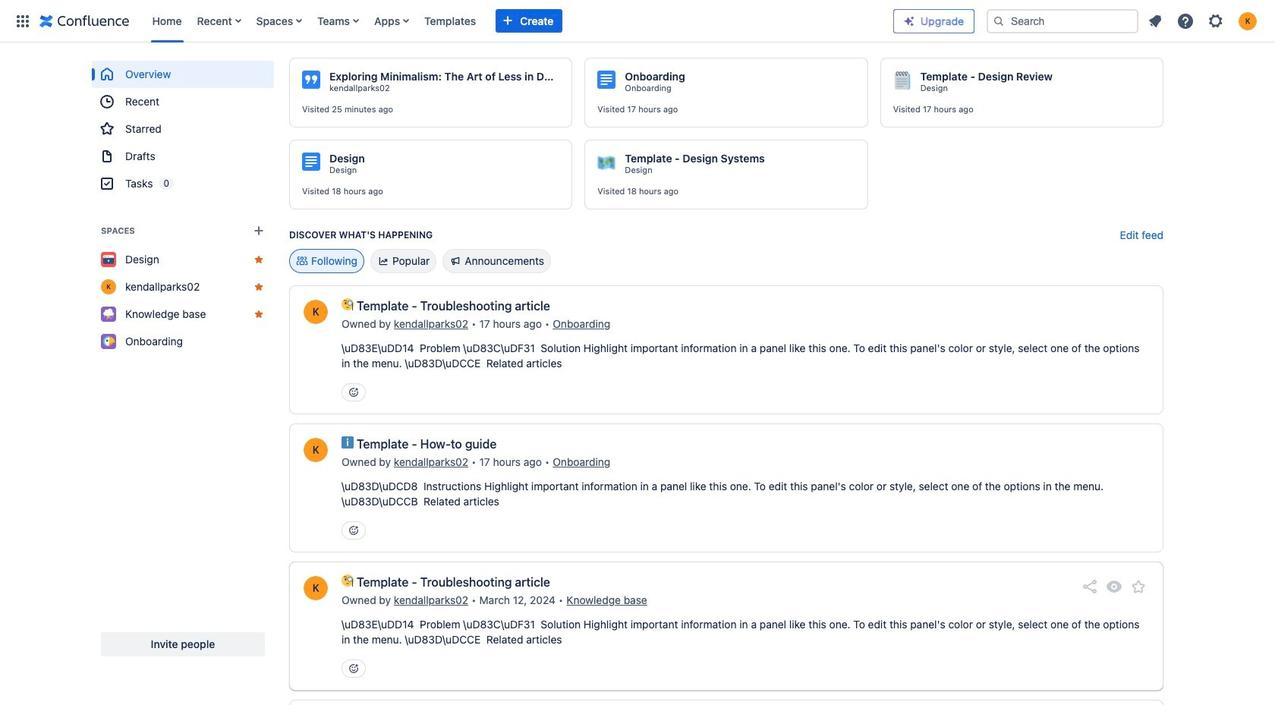 Task type: vqa. For each thing, say whether or not it's contained in the screenshot.
TABLE SIZE icon
no



Task type: locate. For each thing, give the bounding box(es) containing it.
list
[[145, 0, 894, 42], [1142, 7, 1266, 35]]

1 vertical spatial more information about kendallparks02 image
[[302, 437, 330, 464]]

star image
[[1130, 578, 1148, 596]]

create a space image
[[250, 222, 268, 240]]

1 vertical spatial :face_with_monocle: image
[[342, 575, 354, 587]]

3 more information about kendallparks02 image from the top
[[302, 575, 330, 602]]

unstar this space image
[[253, 281, 265, 293]]

unstar this space image
[[253, 254, 265, 266], [253, 308, 265, 320]]

notification icon image
[[1146, 12, 1165, 30]]

1 more information about kendallparks02 image from the top
[[302, 298, 330, 326]]

search image
[[993, 15, 1005, 27]]

1 vertical spatial unstar this space image
[[253, 308, 265, 320]]

2 vertical spatial more information about kendallparks02 image
[[302, 575, 330, 602]]

list for premium icon
[[1142, 7, 1266, 35]]

list for appswitcher icon
[[145, 0, 894, 42]]

premium image
[[903, 15, 916, 27]]

1 vertical spatial :face_with_monocle: image
[[342, 575, 354, 587]]

2 more information about kendallparks02 image from the top
[[302, 437, 330, 464]]

0 vertical spatial :face_with_monocle: image
[[342, 298, 354, 311]]

:face_with_monocle: image
[[342, 298, 354, 311], [342, 575, 354, 587]]

:face_with_monocle: image
[[342, 298, 354, 311], [342, 575, 354, 587]]

:map: image
[[598, 153, 616, 172], [598, 153, 616, 172]]

1 add reaction image from the top
[[348, 386, 360, 399]]

1 horizontal spatial list
[[1142, 7, 1266, 35]]

:information_source: image
[[342, 437, 354, 449], [342, 437, 354, 449]]

group
[[92, 61, 274, 197]]

more information about kendallparks02 image for 1st add reaction icon
[[302, 298, 330, 326]]

0 vertical spatial unstar this space image
[[253, 254, 265, 266]]

add reaction image
[[348, 386, 360, 399], [348, 663, 360, 675]]

more information about kendallparks02 image for add reaction image
[[302, 437, 330, 464]]

help icon image
[[1177, 12, 1195, 30]]

confluence image
[[39, 12, 129, 30], [39, 12, 129, 30]]

2 unstar this space image from the top
[[253, 308, 265, 320]]

0 vertical spatial :face_with_monocle: image
[[342, 298, 354, 311]]

more information about kendallparks02 image
[[302, 298, 330, 326], [302, 437, 330, 464], [302, 575, 330, 602]]

0 vertical spatial add reaction image
[[348, 386, 360, 399]]

unstar this space image up unstar this space image
[[253, 254, 265, 266]]

None search field
[[987, 9, 1139, 33]]

banner
[[0, 0, 1276, 43]]

0 horizontal spatial list
[[145, 0, 894, 42]]

0 vertical spatial more information about kendallparks02 image
[[302, 298, 330, 326]]

1 vertical spatial add reaction image
[[348, 663, 360, 675]]

unstar this space image down unstar this space image
[[253, 308, 265, 320]]



Task type: describe. For each thing, give the bounding box(es) containing it.
global element
[[9, 0, 894, 42]]

1 :face_with_monocle: image from the top
[[342, 298, 354, 311]]

more information about kendallparks02 image for first add reaction icon from the bottom
[[302, 575, 330, 602]]

2 :face_with_monocle: image from the top
[[342, 575, 354, 587]]

your profile and preferences image
[[1239, 12, 1257, 30]]

appswitcher icon image
[[14, 12, 32, 30]]

2 :face_with_monocle: image from the top
[[342, 575, 354, 587]]

Search field
[[987, 9, 1139, 33]]

:notepad_spiral: image
[[893, 71, 912, 90]]

:notepad_spiral: image
[[893, 71, 912, 90]]

2 add reaction image from the top
[[348, 663, 360, 675]]

1 :face_with_monocle: image from the top
[[342, 298, 354, 311]]

settings icon image
[[1207, 12, 1225, 30]]

1 unstar this space image from the top
[[253, 254, 265, 266]]

add reaction image
[[348, 525, 360, 537]]



